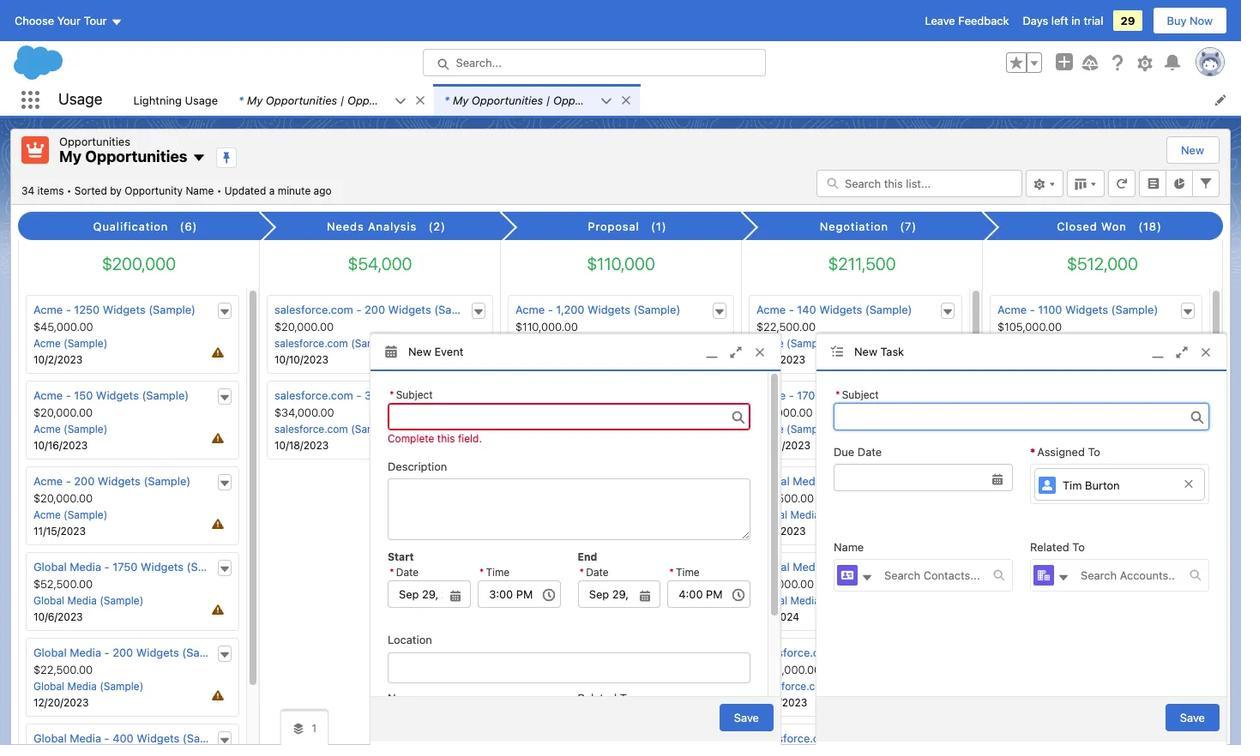 Task type: describe. For each thing, give the bounding box(es) containing it.
acme inside $17,000.00 acme (sample) 12/18/2023
[[757, 423, 784, 436]]

$34,000.00
[[275, 406, 334, 420]]

acme (sample) link for 200
[[33, 509, 107, 522]]

10/24/2023
[[516, 354, 571, 367]]

$20,000.00 acme (sample) 11/15/2023
[[33, 492, 107, 538]]

- up $22,500.00 global media (sample) 12/20/2023
[[104, 646, 110, 660]]

$19,500.00
[[757, 492, 814, 506]]

media down $19,500.00 in the bottom of the page
[[791, 509, 820, 522]]

$75,000.00 salesforce.com (sample) 3/22/2023
[[998, 406, 1118, 452]]

(sample) inside $105,000.00 acme (sample) 9/20/2023
[[1028, 337, 1072, 350]]

2 horizontal spatial to
[[1089, 445, 1101, 459]]

1
[[312, 722, 317, 735]]

10/16/2023
[[33, 439, 88, 452]]

$60,000.00
[[998, 492, 1058, 506]]

widgets for salesforce.com - 320 widgets (sample)
[[388, 389, 431, 403]]

acme - 1100 widgets (sample) link
[[998, 303, 1159, 317]]

my opportunities|opportunities|list view element
[[10, 129, 1232, 746]]

global media (sample) link down $19,500.00 in the bottom of the page
[[757, 509, 867, 522]]

media inside $10,000.00 global media (sample) 1/4/2024
[[791, 595, 820, 608]]

(sample) inside $20,000.00 salesforce.com (sample) 10/10/2023
[[351, 337, 395, 350]]

- for acme - 200 widgets (sample)
[[66, 475, 71, 488]]

10/10/2023
[[275, 354, 329, 367]]

salesforce.com up $20,000.00 salesforce.com (sample) 10/10/2023
[[275, 303, 353, 317]]

$20,000.00 for salesforce.com - 200 widgets (sample)
[[275, 320, 334, 334]]

29
[[1121, 14, 1136, 27]]

acme (sample) link for 150
[[33, 423, 107, 436]]

closed
[[1057, 220, 1098, 233]]

acme down the 10/16/2023
[[33, 475, 63, 488]]

name inside my opportunities|opportunities|list view element
[[186, 184, 214, 197]]

1 horizontal spatial my
[[247, 93, 263, 107]]

text default image inside 1 popup button
[[293, 724, 305, 736]]

field.
[[458, 432, 482, 445]]

salesforce.com up "$34,000.00"
[[275, 389, 353, 403]]

new task link
[[817, 335, 1227, 371]]

$17,000.00 acme (sample) 12/18/2023
[[757, 406, 831, 452]]

(2)
[[429, 220, 446, 233]]

assigned to
[[1038, 445, 1101, 459]]

$211,500
[[829, 254, 896, 274]]

Name text field
[[874, 561, 994, 591]]

(18)
[[1139, 220, 1163, 233]]

2 vertical spatial 200
[[113, 646, 133, 660]]

acme - 170 widgets (sample) link
[[757, 389, 912, 403]]

media inside $22,500.00 global media (sample) 12/20/2023
[[67, 681, 97, 693]]

widgets for acme - 650 widgets (sample)
[[1063, 475, 1105, 488]]

complete
[[388, 432, 435, 445]]

650
[[1039, 475, 1060, 488]]

$52,500.00 global media (sample) 10/6/2023
[[33, 578, 144, 624]]

negotiation
[[820, 220, 889, 233]]

acme (sample) link for 170
[[757, 423, 831, 436]]

global inside $22,500.00 global media (sample) 12/20/2023
[[33, 681, 64, 693]]

acme inside $110,000.00 acme (sample) 10/24/2023
[[516, 337, 543, 350]]

(sample) inside $22,500.00 acme (sample) 12/5/2023
[[787, 337, 831, 350]]

10/3/2023
[[757, 525, 806, 538]]

media up the $10,000.00
[[793, 560, 825, 574]]

80
[[836, 560, 850, 574]]

new event dialog
[[370, 334, 782, 746]]

ago
[[314, 184, 332, 197]]

(sample) inside $20,000.00 acme (sample) 11/15/2023
[[64, 509, 107, 522]]

new for new event
[[408, 345, 432, 359]]

tour
[[84, 14, 107, 27]]

left
[[1052, 14, 1069, 27]]

save for end
[[735, 711, 759, 725]]

$45,000.00 acme (sample) 10/2/2023
[[33, 320, 107, 367]]

acme up $45,000.00
[[33, 303, 63, 317]]

buy now
[[1168, 14, 1213, 27]]

1100
[[1039, 303, 1063, 317]]

new task
[[855, 345, 905, 359]]

$22,500.00 for acme
[[757, 320, 816, 334]]

widgets for acme - 1250 widgets (sample)
[[103, 303, 146, 317]]

tim
[[1063, 479, 1083, 492]]

200 for salesforce.com
[[365, 303, 385, 317]]

salesforce.com inside $20,000.00 salesforce.com (sample) 10/10/2023
[[275, 337, 348, 350]]

Search My Opportunities list view. search field
[[817, 169, 1023, 197]]

1 horizontal spatial to
[[1073, 540, 1085, 554]]

global up $52,500.00
[[33, 560, 67, 574]]

widgets for acme - 170 widgets (sample)
[[819, 389, 862, 403]]

global up the $10,000.00
[[757, 560, 790, 574]]

Location text field
[[388, 653, 751, 684]]

2 • from the left
[[217, 184, 222, 197]]

(sample) inside $17,000.00 acme (sample) 12/18/2023
[[787, 423, 831, 436]]

$22,500.00 acme (sample) 12/5/2023
[[757, 320, 831, 367]]

location
[[388, 633, 432, 647]]

text default image inside new task dialog
[[1190, 570, 1202, 582]]

* date for end
[[580, 566, 609, 579]]

widgets for salesforce.com - 600 widgets (sample)
[[1112, 389, 1155, 403]]

salesforce.com - 320 widgets (sample)
[[275, 389, 481, 403]]

acme - 200 widgets (sample) link
[[33, 475, 191, 488]]

$110,000.00 acme (sample) 10/24/2023
[[516, 320, 590, 367]]

$54,000
[[348, 254, 412, 274]]

global down 10/6/2023 at the left of page
[[33, 646, 67, 660]]

Related To text field
[[1071, 561, 1190, 591]]

1 | from the left
[[341, 93, 345, 107]]

salesforce.com - 320 widgets (sample) link
[[275, 389, 481, 403]]

widgets for acme - 1,200 widgets (sample)
[[588, 303, 631, 317]]

1 list item from the left
[[228, 84, 434, 116]]

won
[[1102, 220, 1127, 233]]

group for start
[[388, 566, 471, 609]]

due
[[834, 445, 855, 459]]

170
[[798, 389, 816, 403]]

needs analysis
[[327, 220, 417, 233]]

$75,000.00
[[998, 406, 1057, 420]]

(sample) inside $10,000.00 global media (sample) 1/4/2024
[[823, 595, 867, 608]]

global inside $10,000.00 global media (sample) 1/4/2024
[[757, 595, 788, 608]]

10/18/2023
[[275, 439, 329, 452]]

global media - 1750 widgets (sample)
[[33, 560, 234, 574]]

salesforce.com - 200 widgets (sample) link
[[275, 303, 481, 317]]

choose
[[15, 14, 54, 27]]

new for new task
[[855, 345, 878, 359]]

acme - 1,200 widgets (sample)
[[516, 303, 681, 317]]

- inside global media - 180 widgets (sample) $19,500.00 global media (sample) 10/3/2023
[[828, 475, 833, 488]]

global media (sample) link for global media - 1750 widgets (sample)
[[33, 595, 144, 608]]

acme left 150
[[33, 389, 63, 403]]

lightning usage link
[[123, 84, 228, 116]]

2 | from the left
[[546, 93, 550, 107]]

* date for start
[[390, 566, 419, 579]]

list containing lightning usage
[[123, 84, 1242, 116]]

acme - 200 widgets (sample)
[[33, 475, 191, 488]]

9/20/2023 inside $105,000.00 acme (sample) 9/20/2023
[[998, 354, 1049, 367]]

salesforce.com (sample) link down $100,000.00 at the bottom
[[757, 681, 877, 693]]

start
[[388, 551, 414, 564]]

acme - 1250 widgets (sample)
[[33, 303, 196, 317]]

acme - 650 widgets (sample) link
[[998, 475, 1156, 488]]

acme - 140 widgets (sample)
[[757, 303, 913, 317]]

500
[[1039, 560, 1059, 574]]

acme up $50,000.00
[[998, 560, 1027, 574]]

burton
[[1086, 479, 1120, 492]]

(sample) inside $22,500.00 global media (sample) 12/20/2023
[[100, 681, 144, 693]]

acme up $105,000.00
[[998, 303, 1027, 317]]

media up $22,500.00 global media (sample) 12/20/2023
[[70, 646, 101, 660]]

time for start
[[486, 566, 510, 579]]

$45,000.00
[[33, 320, 93, 334]]

acme - 1100 widgets (sample)
[[998, 303, 1159, 317]]

acme left 140
[[757, 303, 786, 317]]

salesforce.com up $75,000.00
[[998, 389, 1077, 403]]

salesforce.com inside "$75,000.00 salesforce.com (sample) 3/22/2023"
[[998, 423, 1072, 436]]

1 horizontal spatial usage
[[185, 93, 218, 107]]

$17,000.00
[[757, 406, 813, 420]]

acme - 500 widgets (sample) link
[[998, 560, 1155, 574]]

$110,000.00
[[516, 320, 578, 334]]

my opportunities status
[[21, 184, 225, 197]]

salesforce.com (sample) link for $34,000.00
[[275, 423, 395, 436]]

2 * my opportunities | opportunities from the left
[[445, 93, 625, 107]]

new button
[[1168, 137, 1219, 163]]

$105,000.00 acme (sample) 9/20/2023
[[998, 320, 1072, 367]]

related to inside new event dialog
[[578, 691, 633, 705]]

acme (sample) link for 140
[[757, 337, 831, 350]]

acme (sample) link for 1,200
[[516, 337, 590, 350]]

salesforce.com up $100,000.00 at the bottom
[[757, 646, 836, 660]]

widgets for salesforce.com - 1,000 widgets (sample) $100,000.00 salesforce.com (sample) 9/20/2023
[[879, 646, 922, 660]]

$20,000.00 acme (sample) 10/16/2023
[[33, 406, 107, 452]]

* subject for new event
[[390, 388, 433, 401]]

1250
[[74, 303, 100, 317]]

salesforce.com inside '$34,000.00 salesforce.com (sample) 10/18/2023'
[[275, 423, 348, 436]]

global media (sample) link for global media - 200 widgets (sample)
[[33, 681, 144, 693]]

1 • from the left
[[67, 184, 72, 197]]

tim burton link
[[1035, 469, 1206, 501]]

search...
[[456, 56, 502, 70]]

1,000
[[847, 646, 876, 660]]

- for salesforce.com - 200 widgets (sample)
[[357, 303, 362, 317]]

this
[[438, 432, 455, 445]]

- for salesforce.com - 600 widgets (sample)
[[1080, 389, 1085, 403]]



Task type: vqa. For each thing, say whether or not it's contained in the screenshot.


Task type: locate. For each thing, give the bounding box(es) containing it.
0 horizontal spatial related to
[[578, 691, 633, 705]]

- for acme - 150 widgets (sample)
[[66, 389, 71, 403]]

my opportunities
[[59, 148, 187, 166]]

- up $20,000.00 acme (sample) 11/15/2023
[[66, 475, 71, 488]]

subject for new event
[[396, 388, 433, 401]]

0 horizontal spatial 200
[[74, 475, 95, 488]]

acme inside $20,000.00 acme (sample) 10/16/2023
[[33, 423, 61, 436]]

None search field
[[817, 169, 1023, 197]]

2 * time from the left
[[670, 566, 700, 579]]

- for acme - 1100 widgets (sample)
[[1030, 303, 1036, 317]]

salesforce.com down "$34,000.00"
[[275, 423, 348, 436]]

0 horizontal spatial related
[[578, 691, 617, 705]]

1 horizontal spatial * my opportunities | opportunities
[[445, 93, 625, 107]]

0 horizontal spatial * my opportunities | opportunities
[[239, 93, 419, 107]]

contacts image
[[838, 566, 858, 586]]

widgets for salesforce.com - 200 widgets (sample)
[[388, 303, 431, 317]]

global up 12/20/2023
[[33, 681, 64, 693]]

0 horizontal spatial usage
[[58, 90, 103, 108]]

0 vertical spatial $20,000.00
[[275, 320, 334, 334]]

save
[[735, 711, 759, 725], [1181, 711, 1206, 725]]

salesforce.com - 200 widgets (sample)
[[275, 303, 481, 317]]

tim burton
[[1063, 479, 1120, 492]]

1 horizontal spatial time
[[676, 566, 700, 579]]

0 horizontal spatial •
[[67, 184, 72, 197]]

group down end
[[578, 566, 661, 609]]

due date
[[834, 445, 882, 459]]

1 horizontal spatial new
[[855, 345, 878, 359]]

1 horizontal spatial •
[[217, 184, 222, 197]]

global media (sample) link for global media - 80 widgets (sample)
[[757, 595, 867, 608]]

global media (sample) link down $52,500.00
[[33, 595, 144, 608]]

$105,000.00
[[998, 320, 1063, 334]]

text default image
[[415, 94, 427, 106], [621, 94, 633, 106], [473, 306, 485, 318], [219, 392, 231, 404], [942, 392, 954, 404], [1183, 478, 1195, 490], [219, 564, 231, 576], [1183, 564, 1195, 576], [1190, 570, 1202, 582], [219, 650, 231, 662], [293, 724, 305, 736], [1183, 735, 1195, 746]]

save inside new task dialog
[[1181, 711, 1206, 725]]

1 time from the left
[[486, 566, 510, 579]]

acme down $105,000.00
[[998, 337, 1025, 350]]

$20,000.00 inside $20,000.00 acme (sample) 10/16/2023
[[33, 406, 93, 420]]

subject for new task
[[842, 388, 879, 401]]

(6)
[[180, 220, 198, 233]]

salesforce.com (sample) link up assigned
[[998, 423, 1118, 436]]

0 horizontal spatial 9/20/2023
[[757, 697, 808, 710]]

0 horizontal spatial new
[[408, 345, 432, 359]]

acme up '$17,000.00'
[[757, 389, 786, 403]]

$22,500.00 for global
[[33, 663, 93, 677]]

1 horizontal spatial group
[[578, 566, 661, 609]]

choose your tour button
[[14, 7, 123, 34]]

$22,500.00 global media (sample) 12/20/2023
[[33, 663, 144, 710]]

widgets inside the "salesforce.com - 1,000 widgets (sample) $100,000.00 salesforce.com (sample) 9/20/2023"
[[879, 646, 922, 660]]

list item
[[228, 84, 434, 116], [434, 84, 640, 116]]

salesforce.com (sample) link
[[275, 337, 395, 350], [275, 423, 395, 436], [998, 423, 1118, 436], [757, 681, 877, 693]]

- left 600 in the bottom of the page
[[1080, 389, 1085, 403]]

- left 80
[[828, 560, 833, 574]]

feedback
[[959, 14, 1010, 27]]

name up global media - 80 widgets (sample) link
[[834, 540, 864, 554]]

media up $19,500.00 in the bottom of the page
[[793, 475, 825, 488]]

related
[[1031, 540, 1070, 554], [578, 691, 617, 705]]

new inside dialog
[[408, 345, 432, 359]]

global media - 180 widgets (sample) link
[[757, 475, 951, 488]]

acme inside $45,000.00 acme (sample) 10/2/2023
[[33, 337, 61, 350]]

acme
[[33, 303, 63, 317], [516, 303, 545, 317], [757, 303, 786, 317], [998, 303, 1027, 317], [33, 337, 61, 350], [516, 337, 543, 350], [757, 337, 784, 350], [998, 337, 1025, 350], [33, 389, 63, 403], [757, 389, 786, 403], [33, 423, 61, 436], [757, 423, 784, 436], [33, 475, 63, 488], [998, 475, 1027, 488], [33, 509, 61, 522], [998, 560, 1027, 574]]

salesforce.com - 600 widgets (sample)
[[998, 389, 1205, 403]]

$10,000.00
[[757, 578, 815, 591]]

1 save button from the left
[[720, 704, 774, 732]]

trial
[[1084, 14, 1104, 27]]

salesforce.com up 10/10/2023 at the top of the page
[[275, 337, 348, 350]]

sorted
[[75, 184, 107, 197]]

$512,000
[[1068, 254, 1139, 274]]

(7)
[[901, 220, 918, 233]]

200 down $54,000
[[365, 303, 385, 317]]

salesforce.com down $100,000.00 at the bottom
[[757, 681, 831, 693]]

0 vertical spatial to
[[1089, 445, 1101, 459]]

12/19/2022
[[998, 697, 1052, 710]]

9/20/2023 down $100,000.00 at the bottom
[[757, 697, 808, 710]]

(sample) inside $110,000.00 acme (sample) 10/24/2023
[[546, 337, 590, 350]]

34 items • sorted by opportunity name • updated a minute ago
[[21, 184, 332, 197]]

Description text field
[[388, 479, 751, 541]]

acme (sample) link up the 10/16/2023
[[33, 423, 107, 436]]

salesforce.com (sample) link down "$34,000.00"
[[275, 423, 395, 436]]

- left 320
[[357, 389, 362, 403]]

2 horizontal spatial my
[[453, 93, 469, 107]]

1 vertical spatial 200
[[74, 475, 95, 488]]

salesforce.com - 600 widgets (sample) link
[[998, 389, 1205, 403]]

2 horizontal spatial date
[[858, 445, 882, 459]]

acme up the 12/5/2023
[[757, 337, 784, 350]]

$20,000.00 salesforce.com (sample) 10/10/2023
[[275, 320, 395, 367]]

140
[[798, 303, 817, 317]]

global media - 180 widgets (sample) $19,500.00 global media (sample) 10/3/2023
[[757, 475, 951, 538]]

group down days
[[1007, 52, 1043, 73]]

$22,500.00 inside $22,500.00 acme (sample) 12/5/2023
[[757, 320, 816, 334]]

0 horizontal spatial name
[[186, 184, 214, 197]]

* subject right 320
[[390, 388, 433, 401]]

200 for acme
[[74, 475, 95, 488]]

- left 500
[[1030, 560, 1036, 574]]

3/22/2023
[[998, 439, 1049, 452]]

buy now button
[[1153, 7, 1228, 34]]

widgets for acme - 1100 widgets (sample)
[[1066, 303, 1109, 317]]

- up $105,000.00
[[1030, 303, 1036, 317]]

$52,500.00
[[33, 578, 93, 591]]

- for acme - 1250 widgets (sample)
[[66, 303, 71, 317]]

2 horizontal spatial name
[[834, 540, 864, 554]]

* subject inside new task dialog
[[836, 388, 879, 401]]

1 vertical spatial name
[[834, 540, 864, 554]]

in
[[1072, 14, 1081, 27]]

0 horizontal spatial save button
[[720, 704, 774, 732]]

- for acme - 1,200 widgets (sample)
[[548, 303, 553, 317]]

1 horizontal spatial * time
[[670, 566, 700, 579]]

0 horizontal spatial * time
[[480, 566, 510, 579]]

updated
[[225, 184, 266, 197]]

1 horizontal spatial $22,500.00
[[757, 320, 816, 334]]

save for related to
[[1181, 711, 1206, 725]]

analysis
[[368, 220, 417, 233]]

2 vertical spatial $20,000.00
[[33, 492, 93, 506]]

event
[[435, 345, 464, 359]]

0 horizontal spatial my
[[59, 148, 82, 166]]

200 up $22,500.00 global media (sample) 12/20/2023
[[113, 646, 133, 660]]

time for end
[[676, 566, 700, 579]]

* date down start
[[390, 566, 419, 579]]

new for new
[[1182, 143, 1205, 157]]

2 horizontal spatial new
[[1182, 143, 1205, 157]]

new inside dialog
[[855, 345, 878, 359]]

1 horizontal spatial 9/20/2023
[[998, 354, 1049, 367]]

needs
[[327, 220, 364, 233]]

(sample) inside $52,500.00 global media (sample) 10/6/2023
[[100, 595, 144, 608]]

related up 500
[[1031, 540, 1070, 554]]

global up $19,500.00 in the bottom of the page
[[757, 475, 790, 488]]

0 horizontal spatial $22,500.00
[[33, 663, 93, 677]]

global up 10/3/2023
[[757, 509, 788, 522]]

my right lightning usage link
[[247, 93, 263, 107]]

subject inside new event dialog
[[396, 388, 433, 401]]

salesforce.com - 1,000 widgets (sample) $100,000.00 salesforce.com (sample) 9/20/2023
[[757, 646, 972, 710]]

* my opportunities | opportunities
[[239, 93, 419, 107], [445, 93, 625, 107]]

save button for related to
[[1166, 704, 1220, 732]]

group down start
[[388, 566, 471, 609]]

group
[[1007, 52, 1043, 73], [388, 566, 471, 609], [578, 566, 661, 609]]

save button inside new task dialog
[[1166, 704, 1220, 732]]

save button inside new event dialog
[[720, 704, 774, 732]]

name inside new task dialog
[[834, 540, 864, 554]]

0 horizontal spatial * subject
[[390, 388, 433, 401]]

1 horizontal spatial subject
[[842, 388, 879, 401]]

2 save button from the left
[[1166, 704, 1220, 732]]

$50,000.00
[[998, 578, 1058, 591]]

* time for start
[[480, 566, 510, 579]]

save inside new event dialog
[[735, 711, 759, 725]]

0 vertical spatial related to
[[1031, 540, 1085, 554]]

1 vertical spatial $22,500.00
[[33, 663, 93, 677]]

1 horizontal spatial * subject
[[836, 388, 879, 401]]

- up $45,000.00
[[66, 303, 71, 317]]

9/20/2023 inside the "salesforce.com - 1,000 widgets (sample) $100,000.00 salesforce.com (sample) 9/20/2023"
[[757, 697, 808, 710]]

new inside button
[[1182, 143, 1205, 157]]

0 horizontal spatial * date
[[390, 566, 419, 579]]

acme up the 10/2/2023
[[33, 337, 61, 350]]

- for salesforce.com - 1,000 widgets (sample) $100,000.00 salesforce.com (sample) 9/20/2023
[[839, 646, 844, 660]]

acme up 12/18/2023
[[757, 423, 784, 436]]

1 * my opportunities | opportunities from the left
[[239, 93, 419, 107]]

0 horizontal spatial |
[[341, 93, 345, 107]]

2 list item from the left
[[434, 84, 640, 116]]

0 horizontal spatial save
[[735, 711, 759, 725]]

10/6/2023
[[33, 611, 83, 624]]

- left 650 at the right bottom
[[1030, 475, 1036, 488]]

my up "items"
[[59, 148, 82, 166]]

opportunity
[[125, 184, 183, 197]]

$20,000.00 inside $20,000.00 acme (sample) 11/15/2023
[[33, 492, 93, 506]]

my down search...
[[453, 93, 469, 107]]

group for end
[[578, 566, 661, 609]]

subject inside new task dialog
[[842, 388, 879, 401]]

- left 1750
[[104, 560, 110, 574]]

save button for end
[[720, 704, 774, 732]]

$110,000
[[587, 254, 656, 274]]

acme (sample) link up 11/15/2023
[[33, 509, 107, 522]]

1 horizontal spatial save
[[1181, 711, 1206, 725]]

1 vertical spatial to
[[1073, 540, 1085, 554]]

date inside new task dialog
[[858, 445, 882, 459]]

2 vertical spatial name
[[388, 691, 418, 705]]

1,200
[[556, 303, 585, 317]]

600
[[1088, 389, 1109, 403]]

acme - 1250 widgets (sample) link
[[33, 303, 196, 317]]

$22,500.00 inside $22,500.00 global media (sample) 12/20/2023
[[33, 663, 93, 677]]

end
[[578, 551, 598, 564]]

None text field
[[388, 403, 751, 430], [834, 464, 1014, 492], [388, 581, 471, 609], [388, 403, 751, 430], [834, 464, 1014, 492], [388, 581, 471, 609]]

320
[[365, 389, 385, 403]]

subject down new task
[[842, 388, 879, 401]]

usage up my opportunities
[[58, 90, 103, 108]]

|
[[341, 93, 345, 107], [546, 93, 550, 107]]

name down location
[[388, 691, 418, 705]]

acme - 170 widgets (sample)
[[757, 389, 912, 403]]

0 horizontal spatial date
[[396, 566, 419, 579]]

11/15/2023
[[33, 525, 86, 538]]

acme (sample) link down the $110,000.00
[[516, 337, 590, 350]]

0 vertical spatial 200
[[365, 303, 385, 317]]

0 horizontal spatial to
[[620, 691, 633, 705]]

1 vertical spatial related
[[578, 691, 617, 705]]

by
[[110, 184, 122, 197]]

(sample) inside '$34,000.00 salesforce.com (sample) 10/18/2023'
[[351, 423, 395, 436]]

to right assigned
[[1089, 445, 1101, 459]]

date for end
[[586, 566, 609, 579]]

to inside new event dialog
[[620, 691, 633, 705]]

acme (sample) link down '$17,000.00'
[[757, 423, 831, 436]]

1 subject from the left
[[396, 388, 433, 401]]

media up $52,500.00
[[70, 560, 101, 574]]

a
[[269, 184, 275, 197]]

2 horizontal spatial 200
[[365, 303, 385, 317]]

opportunities
[[266, 93, 337, 107], [348, 93, 419, 107], [472, 93, 543, 107], [554, 93, 625, 107], [59, 135, 130, 148], [85, 148, 187, 166]]

date for start
[[396, 566, 419, 579]]

accounts image
[[1034, 566, 1055, 586]]

0 vertical spatial related
[[1031, 540, 1070, 554]]

buy
[[1168, 14, 1187, 27]]

related to up 500
[[1031, 540, 1085, 554]]

salesforce.com (sample) link for $75,000.00
[[998, 423, 1118, 436]]

related to down location text field
[[578, 691, 633, 705]]

usage right lightning
[[185, 93, 218, 107]]

widgets for acme - 150 widgets (sample)
[[96, 389, 139, 403]]

widgets for acme - 200 widgets (sample)
[[98, 475, 141, 488]]

global inside $52,500.00 global media (sample) 10/6/2023
[[33, 595, 64, 608]]

to down location text field
[[620, 691, 633, 705]]

200
[[365, 303, 385, 317], [74, 475, 95, 488], [113, 646, 133, 660]]

text default image
[[395, 95, 407, 107], [601, 95, 613, 107], [193, 151, 206, 165], [219, 306, 231, 318], [714, 306, 726, 318], [942, 306, 954, 318], [1183, 306, 1195, 318], [473, 392, 485, 404], [1183, 392, 1195, 404], [219, 478, 231, 490], [942, 564, 954, 576], [994, 570, 1006, 582], [862, 572, 874, 584], [1058, 572, 1070, 584], [219, 735, 231, 746], [942, 735, 954, 746]]

$20,000.00 inside $20,000.00 salesforce.com (sample) 10/10/2023
[[275, 320, 334, 334]]

0 horizontal spatial time
[[486, 566, 510, 579]]

34
[[21, 184, 35, 197]]

0 vertical spatial name
[[186, 184, 214, 197]]

acme inside $20,000.00 acme (sample) 11/15/2023
[[33, 509, 61, 522]]

date down start
[[396, 566, 419, 579]]

1 horizontal spatial date
[[586, 566, 609, 579]]

1 horizontal spatial related to
[[1031, 540, 1085, 554]]

task
[[881, 345, 905, 359]]

2 vertical spatial to
[[620, 691, 633, 705]]

global media - 200 widgets (sample) link
[[33, 646, 229, 660]]

leave feedback link
[[926, 14, 1010, 27]]

acme (sample) link down $45,000.00
[[33, 337, 107, 350]]

* date down end
[[580, 566, 609, 579]]

(sample) inside $45,000.00 acme (sample) 10/2/2023
[[64, 337, 107, 350]]

widgets for acme - 500 widgets (sample)
[[1062, 560, 1105, 574]]

acme inside $105,000.00 acme (sample) 9/20/2023
[[998, 337, 1025, 350]]

salesforce.com - 1,000 widgets (sample) link
[[757, 646, 972, 660]]

choose your tour
[[15, 14, 107, 27]]

1 save from the left
[[735, 711, 759, 725]]

$20,000.00 down 150
[[33, 406, 93, 420]]

$22,500.00 up 12/20/2023
[[33, 663, 93, 677]]

acme (sample) link down $105,000.00
[[998, 337, 1072, 350]]

* time for end
[[670, 566, 700, 579]]

days left in trial
[[1023, 14, 1104, 27]]

1 vertical spatial $20,000.00
[[33, 406, 93, 420]]

1 horizontal spatial save button
[[1166, 704, 1220, 732]]

date right due
[[858, 445, 882, 459]]

(sample) inside $20,000.00 acme (sample) 10/16/2023
[[64, 423, 107, 436]]

salesforce.com (sample) link for $20,000.00
[[275, 337, 395, 350]]

media up 12/20/2023
[[67, 681, 97, 693]]

- for acme - 650 widgets (sample)
[[1030, 475, 1036, 488]]

9/20/2023
[[998, 354, 1049, 367], [757, 697, 808, 710]]

1 horizontal spatial related
[[1031, 540, 1070, 554]]

name up (6)
[[186, 184, 214, 197]]

- left 150
[[66, 389, 71, 403]]

widgets for acme - 140 widgets (sample)
[[820, 303, 863, 317]]

- inside the "salesforce.com - 1,000 widgets (sample) $100,000.00 salesforce.com (sample) 9/20/2023"
[[839, 646, 844, 660]]

2 save from the left
[[1181, 711, 1206, 725]]

0 vertical spatial $22,500.00
[[757, 320, 816, 334]]

media down the $10,000.00
[[791, 595, 820, 608]]

1 * subject from the left
[[390, 388, 433, 401]]

global media - 1750 widgets (sample) link
[[33, 560, 234, 574]]

- up the $110,000.00
[[548, 303, 553, 317]]

1 horizontal spatial name
[[388, 691, 418, 705]]

150
[[74, 389, 93, 403]]

media down $52,500.00
[[67, 595, 97, 608]]

acme up the 10/16/2023
[[33, 423, 61, 436]]

* subject for new task
[[836, 388, 879, 401]]

1 horizontal spatial 200
[[113, 646, 133, 660]]

global media - 200 widgets (sample)
[[33, 646, 229, 660]]

global up 1/4/2024
[[757, 595, 788, 608]]

0 horizontal spatial subject
[[396, 388, 433, 401]]

closed won
[[1057, 220, 1127, 233]]

9/20/2023 down $105,000.00
[[998, 354, 1049, 367]]

1 vertical spatial 9/20/2023
[[757, 697, 808, 710]]

acme up $60,000.00
[[998, 475, 1027, 488]]

2 * subject from the left
[[836, 388, 879, 401]]

1 * time from the left
[[480, 566, 510, 579]]

acme - 650 widgets (sample)
[[998, 475, 1156, 488]]

acme (sample) link for 1250
[[33, 337, 107, 350]]

related to inside new task dialog
[[1031, 540, 1085, 554]]

- left 180 on the right of page
[[828, 475, 833, 488]]

acme (sample) link for 1100
[[998, 337, 1072, 350]]

- for salesforce.com - 320 widgets (sample)
[[357, 389, 362, 403]]

related inside new event dialog
[[578, 691, 617, 705]]

new task dialog
[[816, 334, 1228, 746]]

minute
[[278, 184, 311, 197]]

(sample) inside "$75,000.00 salesforce.com (sample) 3/22/2023"
[[1075, 423, 1118, 436]]

(1)
[[651, 220, 667, 233]]

acme - 140 widgets (sample) link
[[757, 303, 913, 317]]

- for acme - 140 widgets (sample)
[[789, 303, 794, 317]]

- up $20,000.00 salesforce.com (sample) 10/10/2023
[[357, 303, 362, 317]]

1/4/2024
[[757, 611, 800, 624]]

2 subject from the left
[[842, 388, 879, 401]]

name inside new event dialog
[[388, 691, 418, 705]]

None text field
[[834, 403, 1210, 430], [578, 581, 661, 609], [834, 403, 1210, 430], [578, 581, 661, 609]]

salesforce.com down $75,000.00
[[998, 423, 1072, 436]]

global media (sample) link down the $10,000.00
[[757, 595, 867, 608]]

* subject inside new event dialog
[[390, 388, 433, 401]]

$100,000.00
[[757, 663, 821, 677]]

$10,000.00 global media (sample) 1/4/2024
[[757, 578, 867, 624]]

- for acme - 500 widgets (sample)
[[1030, 560, 1036, 574]]

acme - 500 widgets (sample)
[[998, 560, 1155, 574]]

to up acme - 500 widgets (sample) link
[[1073, 540, 1085, 554]]

acme up 11/15/2023
[[33, 509, 61, 522]]

• right "items"
[[67, 184, 72, 197]]

2 time from the left
[[676, 566, 700, 579]]

acme inside $22,500.00 acme (sample) 12/5/2023
[[757, 337, 784, 350]]

- for acme - 170 widgets (sample)
[[789, 389, 794, 403]]

widgets inside global media - 180 widgets (sample) $19,500.00 global media (sample) 10/3/2023
[[858, 475, 901, 488]]

1 vertical spatial related to
[[578, 691, 633, 705]]

• left the updated
[[217, 184, 222, 197]]

- left 1,000 on the bottom right
[[839, 646, 844, 660]]

2 * date from the left
[[580, 566, 609, 579]]

acme (sample) link up the 12/5/2023
[[757, 337, 831, 350]]

2 horizontal spatial group
[[1007, 52, 1043, 73]]

acme up the $110,000.00
[[516, 303, 545, 317]]

list
[[123, 84, 1242, 116]]

description
[[388, 460, 447, 473]]

leave
[[926, 14, 956, 27]]

1 horizontal spatial * date
[[580, 566, 609, 579]]

$20,000.00 for acme - 200 widgets (sample)
[[33, 492, 93, 506]]

- left 140
[[789, 303, 794, 317]]

$20,000.00 up 11/15/2023
[[33, 492, 93, 506]]

1 horizontal spatial |
[[546, 93, 550, 107]]

* subject down new task
[[836, 388, 879, 401]]

$20,000.00 for acme - 150 widgets (sample)
[[33, 406, 93, 420]]

0 horizontal spatial group
[[388, 566, 471, 609]]

related inside new task dialog
[[1031, 540, 1070, 554]]

$20,000.00 up 10/10/2023 at the top of the page
[[275, 320, 334, 334]]

$200,000
[[102, 254, 176, 274]]

global up 10/6/2023 at the left of page
[[33, 595, 64, 608]]

- left 170
[[789, 389, 794, 403]]

days
[[1023, 14, 1049, 27]]

media inside $52,500.00 global media (sample) 10/6/2023
[[67, 595, 97, 608]]

salesforce.com (sample) link up 10/10/2023 at the top of the page
[[275, 337, 395, 350]]

assigned
[[1038, 445, 1086, 459]]

0 vertical spatial 9/20/2023
[[998, 354, 1049, 367]]

1 * date from the left
[[390, 566, 419, 579]]



